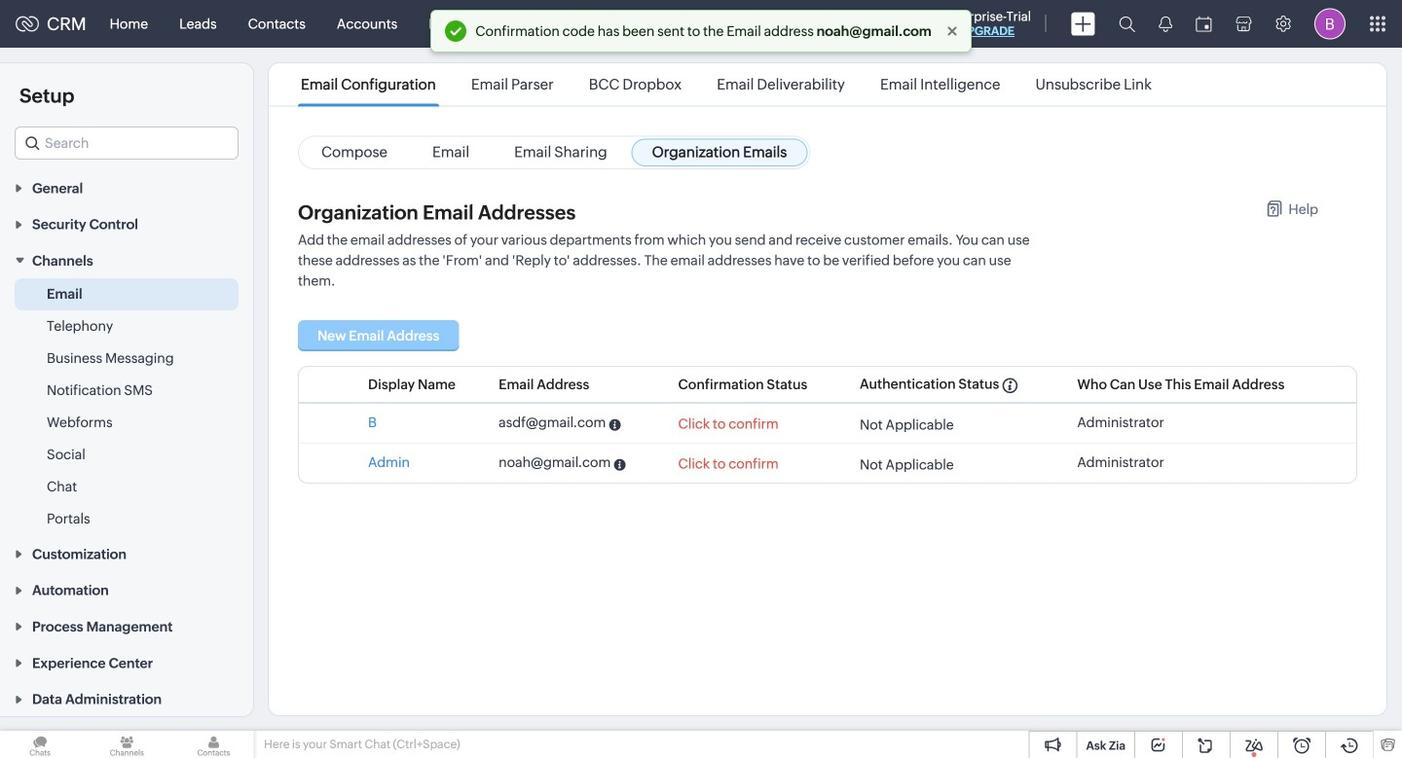 Task type: locate. For each thing, give the bounding box(es) containing it.
logo image
[[16, 16, 39, 32]]

region
[[0, 279, 253, 536]]

create menu image
[[1071, 12, 1095, 36]]

chats image
[[0, 731, 80, 759]]

list
[[283, 63, 1169, 106]]

None field
[[15, 127, 239, 160]]

create menu element
[[1059, 0, 1107, 47]]

profile image
[[1315, 8, 1346, 39]]

calendar image
[[1196, 16, 1212, 32]]

profile element
[[1303, 0, 1357, 47]]

Other Modules field
[[808, 8, 849, 39]]

channels image
[[87, 731, 167, 759]]



Task type: vqa. For each thing, say whether or not it's contained in the screenshot.
signals icon
yes



Task type: describe. For each thing, give the bounding box(es) containing it.
signals element
[[1147, 0, 1184, 48]]

Search text field
[[16, 128, 238, 159]]

contacts image
[[174, 731, 254, 759]]

signals image
[[1159, 16, 1172, 32]]

search image
[[1119, 16, 1135, 32]]

search element
[[1107, 0, 1147, 48]]



